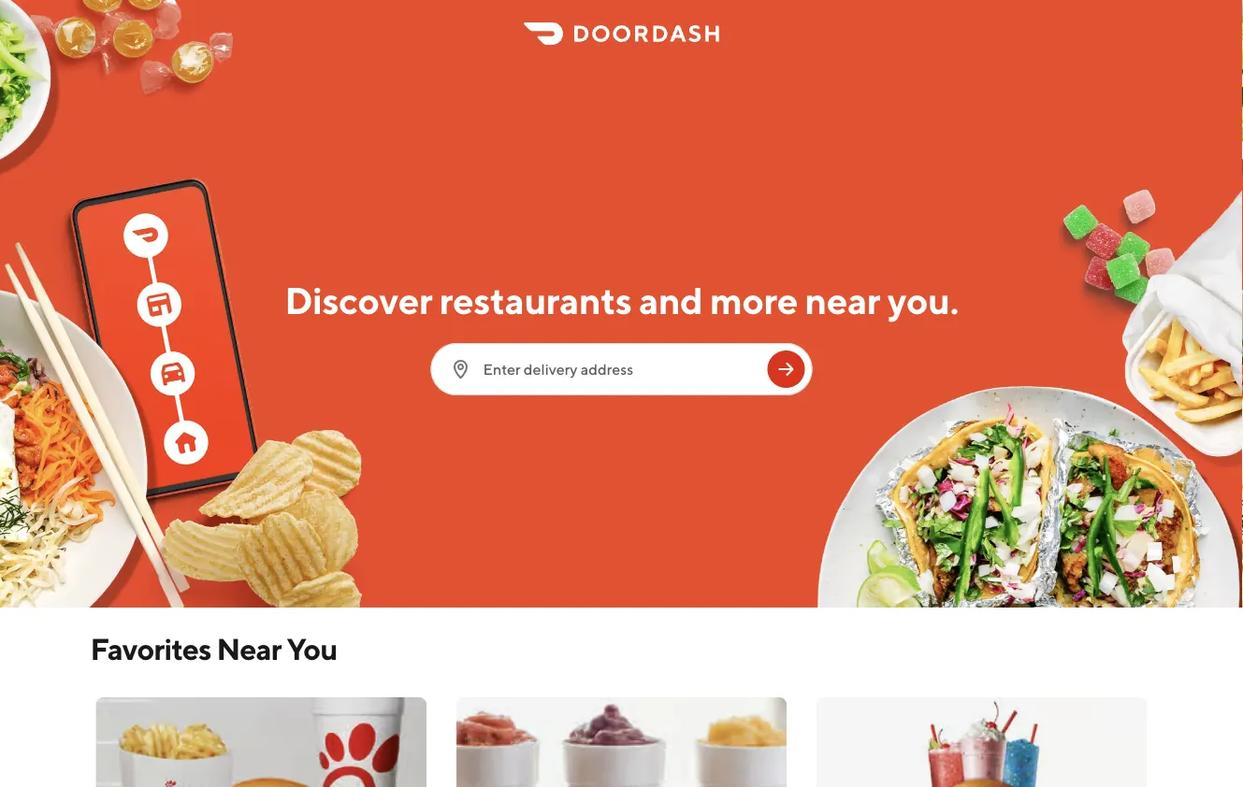 Task type: describe. For each thing, give the bounding box(es) containing it.
you.
[[887, 278, 959, 322]]

favorites near you
[[90, 631, 337, 666]]

discover restaurants and more near you.
[[285, 278, 959, 322]]

Your delivery address text field
[[483, 359, 756, 380]]

restaurants
[[440, 278, 632, 322]]

favorites
[[90, 631, 211, 666]]

more
[[710, 278, 798, 322]]

you
[[287, 631, 337, 666]]

and
[[639, 278, 703, 322]]



Task type: vqa. For each thing, say whether or not it's contained in the screenshot.
you.
yes



Task type: locate. For each thing, give the bounding box(es) containing it.
near
[[216, 631, 281, 666]]

find restaurants image
[[775, 358, 797, 381]]

near
[[805, 278, 880, 322]]

discover
[[285, 278, 432, 322]]



